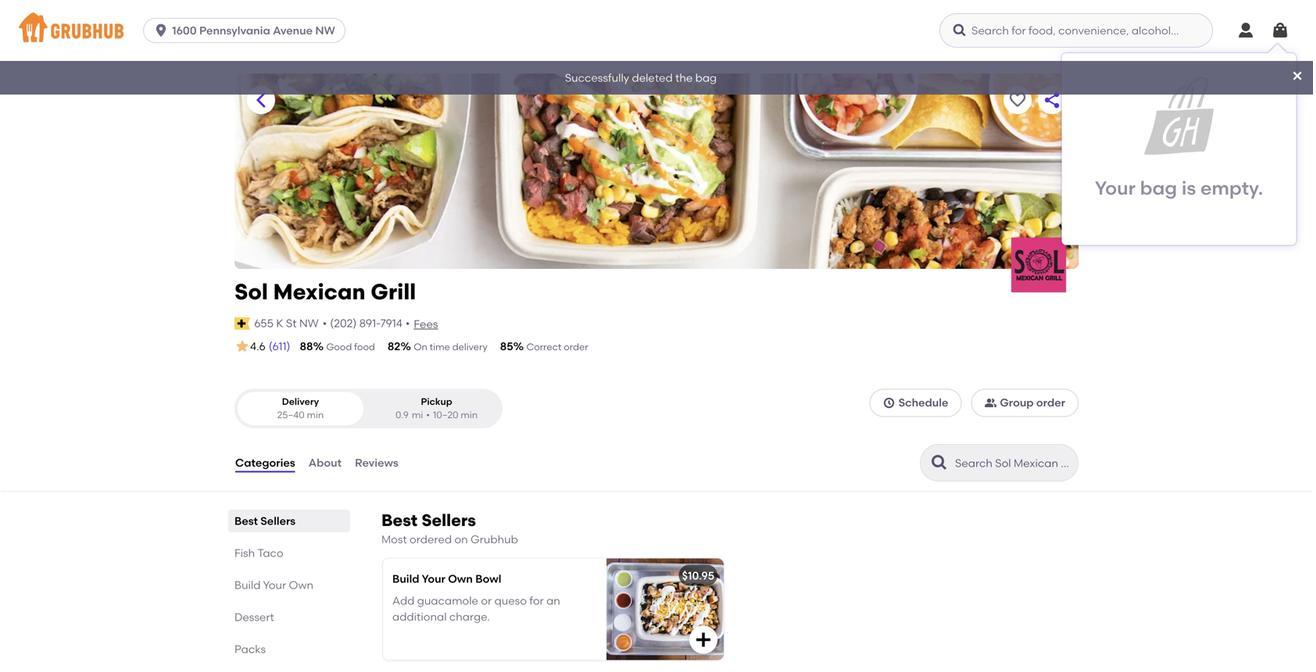 Task type: describe. For each thing, give the bounding box(es) containing it.
891-
[[359, 317, 380, 330]]

group
[[1000, 396, 1034, 409]]

share icon image
[[1043, 91, 1061, 109]]

k
[[276, 317, 283, 330]]

nw for 1600 pennsylvania avenue nw
[[315, 24, 335, 37]]

about
[[308, 456, 342, 469]]

pickup 0.9 mi • 10–20 min
[[396, 396, 478, 421]]

for
[[529, 594, 544, 607]]

your bag is empty. tooltip
[[1062, 44, 1296, 245]]

best sellers most ordered on grubhub
[[381, 510, 518, 546]]

mexican
[[273, 279, 365, 305]]

best for best sellers
[[234, 514, 258, 528]]

fish taco
[[234, 546, 283, 560]]

or
[[481, 594, 492, 607]]

additional
[[392, 610, 447, 623]]

pennsylvania
[[199, 24, 270, 37]]

• inside the pickup 0.9 mi • 10–20 min
[[426, 409, 430, 421]]

an
[[546, 594, 560, 607]]

grubhub
[[471, 533, 518, 546]]

correct order
[[527, 341, 588, 353]]

save this restaurant image
[[1008, 91, 1027, 109]]

add
[[392, 594, 415, 607]]

min inside the pickup 0.9 mi • 10–20 min
[[461, 409, 478, 421]]

655 k st nw button
[[253, 315, 319, 332]]

1600
[[172, 24, 197, 37]]

10–20
[[433, 409, 458, 421]]

charge.
[[449, 610, 490, 623]]

sol mexican grill
[[234, 279, 416, 305]]

good food
[[326, 341, 375, 353]]

categories
[[235, 456, 295, 469]]

4.6
[[250, 340, 266, 353]]

(202) 891-7914 button
[[330, 316, 402, 331]]

0 horizontal spatial bag
[[695, 71, 717, 84]]

star icon image
[[234, 339, 250, 354]]

bowl
[[475, 572, 501, 585]]

1 horizontal spatial •
[[406, 317, 410, 330]]

add guacamole or queso for an additional charge.
[[392, 594, 560, 623]]

is
[[1182, 177, 1196, 199]]

svg image
[[883, 397, 896, 409]]

good
[[326, 341, 352, 353]]

on
[[414, 341, 427, 353]]

categories button
[[234, 435, 296, 491]]

packs
[[234, 643, 266, 656]]

(611)
[[269, 340, 290, 353]]

reviews
[[355, 456, 398, 469]]

most
[[381, 533, 407, 546]]

85
[[500, 340, 513, 353]]

your for build your own
[[263, 578, 286, 592]]

Search for food, convenience, alcohol... search field
[[940, 13, 1213, 48]]

reviews button
[[354, 435, 399, 491]]

taco
[[257, 546, 283, 560]]

time
[[430, 341, 450, 353]]

min inside the delivery 25–40 min
[[307, 409, 324, 421]]

delivery
[[282, 396, 319, 407]]

schedule
[[899, 396, 948, 409]]

delivery 25–40 min
[[277, 396, 324, 421]]

build your own
[[234, 578, 313, 592]]

build for build your own
[[234, 578, 261, 592]]

food
[[354, 341, 375, 353]]

save this restaurant button
[[1004, 86, 1032, 114]]

deleted
[[632, 71, 673, 84]]

$10.95
[[682, 569, 714, 582]]

your bag is empty.
[[1095, 177, 1263, 199]]

build your own bowl image
[[607, 558, 724, 660]]

avenue
[[273, 24, 313, 37]]



Task type: vqa. For each thing, say whether or not it's contained in the screenshot.
Grubhub
yes



Task type: locate. For each thing, give the bounding box(es) containing it.
88
[[300, 340, 313, 353]]

1 horizontal spatial best
[[381, 510, 418, 530]]

the
[[675, 71, 693, 84]]

people icon image
[[984, 397, 997, 409]]

order for group order
[[1036, 396, 1065, 409]]

group order
[[1000, 396, 1065, 409]]

order right group
[[1036, 396, 1065, 409]]

fees button
[[413, 316, 439, 333]]

dessert
[[234, 611, 274, 624]]

1600 pennsylvania avenue nw button
[[143, 18, 352, 43]]

delivery
[[452, 341, 488, 353]]

nw for 655 k st nw
[[299, 317, 319, 330]]

• right 7914
[[406, 317, 410, 330]]

0 horizontal spatial own
[[289, 578, 313, 592]]

min down delivery
[[307, 409, 324, 421]]

build your own bowl
[[392, 572, 501, 585]]

your for build your own bowl
[[422, 572, 445, 585]]

0 horizontal spatial your
[[263, 578, 286, 592]]

your inside tooltip
[[1095, 177, 1136, 199]]

best up the "most"
[[381, 510, 418, 530]]

bag inside tooltip
[[1140, 177, 1177, 199]]

sol
[[234, 279, 268, 305]]

best up fish
[[234, 514, 258, 528]]

sol mexican grill logo image
[[1011, 238, 1066, 292]]

your up guacamole
[[422, 572, 445, 585]]

about button
[[308, 435, 342, 491]]

best
[[381, 510, 418, 530], [234, 514, 258, 528]]

1 min from the left
[[307, 409, 324, 421]]

nw
[[315, 24, 335, 37], [299, 317, 319, 330]]

nw right avenue
[[315, 24, 335, 37]]

0 horizontal spatial build
[[234, 578, 261, 592]]

your left is
[[1095, 177, 1136, 199]]

fees
[[414, 318, 438, 331]]

1 vertical spatial nw
[[299, 317, 319, 330]]

1 horizontal spatial min
[[461, 409, 478, 421]]

1 vertical spatial bag
[[1140, 177, 1177, 199]]

0 vertical spatial bag
[[695, 71, 717, 84]]

own
[[448, 572, 473, 585], [289, 578, 313, 592]]

schedule button
[[870, 389, 962, 417]]

0 horizontal spatial sellers
[[261, 514, 296, 528]]

sellers up taco
[[261, 514, 296, 528]]

1 horizontal spatial build
[[392, 572, 419, 585]]

build down fish
[[234, 578, 261, 592]]

queso
[[494, 594, 527, 607]]

successfully deleted the bag
[[565, 71, 717, 84]]

ordered
[[410, 533, 452, 546]]

grill
[[371, 279, 416, 305]]

order inside button
[[1036, 396, 1065, 409]]

• left '(202)'
[[323, 317, 327, 330]]

82
[[388, 340, 401, 353]]

group order button
[[971, 389, 1079, 417]]

on
[[455, 533, 468, 546]]

order
[[564, 341, 588, 353], [1036, 396, 1065, 409]]

empty.
[[1201, 177, 1263, 199]]

min right the 10–20
[[461, 409, 478, 421]]

sellers inside best sellers most ordered on grubhub
[[422, 510, 476, 530]]

build
[[392, 572, 419, 585], [234, 578, 261, 592]]

option group containing delivery 25–40 min
[[234, 389, 503, 428]]

your down taco
[[263, 578, 286, 592]]

0 vertical spatial order
[[564, 341, 588, 353]]

0.9
[[396, 409, 409, 421]]

search icon image
[[930, 453, 949, 472]]

pickup
[[421, 396, 452, 407]]

order right correct
[[564, 341, 588, 353]]

0 horizontal spatial order
[[564, 341, 588, 353]]

1 horizontal spatial your
[[422, 572, 445, 585]]

order for correct order
[[564, 341, 588, 353]]

own for build your own bowl
[[448, 572, 473, 585]]

655
[[254, 317, 274, 330]]

• right mi
[[426, 409, 430, 421]]

sellers
[[422, 510, 476, 530], [261, 514, 296, 528]]

bag right the
[[695, 71, 717, 84]]

0 horizontal spatial •
[[323, 317, 327, 330]]

own for build your own
[[289, 578, 313, 592]]

min
[[307, 409, 324, 421], [461, 409, 478, 421]]

0 vertical spatial nw
[[315, 24, 335, 37]]

correct
[[527, 341, 562, 353]]

best inside best sellers most ordered on grubhub
[[381, 510, 418, 530]]

25–40
[[277, 409, 305, 421]]

sellers up on
[[422, 510, 476, 530]]

nw inside main navigation navigation
[[315, 24, 335, 37]]

on time delivery
[[414, 341, 488, 353]]

build up add on the bottom left of the page
[[392, 572, 419, 585]]

best sellers
[[234, 514, 296, 528]]

mi
[[412, 409, 423, 421]]

0 horizontal spatial best
[[234, 514, 258, 528]]

1 horizontal spatial own
[[448, 572, 473, 585]]

bag
[[695, 71, 717, 84], [1140, 177, 1177, 199]]

1 horizontal spatial bag
[[1140, 177, 1177, 199]]

your
[[1095, 177, 1136, 199], [422, 572, 445, 585], [263, 578, 286, 592]]

svg image inside 1600 pennsylvania avenue nw button
[[153, 23, 169, 38]]

fish
[[234, 546, 255, 560]]

subscription pass image
[[234, 317, 250, 330]]

2 min from the left
[[461, 409, 478, 421]]

•
[[323, 317, 327, 330], [406, 317, 410, 330], [426, 409, 430, 421]]

1 vertical spatial order
[[1036, 396, 1065, 409]]

0 horizontal spatial min
[[307, 409, 324, 421]]

sellers for best sellers
[[261, 514, 296, 528]]

1600 pennsylvania avenue nw
[[172, 24, 335, 37]]

1 horizontal spatial order
[[1036, 396, 1065, 409]]

st
[[286, 317, 297, 330]]

2 horizontal spatial •
[[426, 409, 430, 421]]

best for best sellers most ordered on grubhub
[[381, 510, 418, 530]]

guacamole
[[417, 594, 478, 607]]

• (202) 891-7914 • fees
[[323, 317, 438, 331]]

Search Sol Mexican Grill search field
[[954, 456, 1073, 471]]

(202)
[[330, 317, 357, 330]]

655 k st nw
[[254, 317, 319, 330]]

main navigation navigation
[[0, 0, 1313, 61]]

caret left icon image
[[252, 91, 270, 109]]

nw right st
[[299, 317, 319, 330]]

svg image
[[1237, 21, 1255, 40], [1271, 21, 1290, 40], [153, 23, 169, 38], [952, 23, 968, 38], [1291, 70, 1304, 82], [694, 630, 713, 649]]

7914
[[380, 317, 402, 330]]

bag left is
[[1140, 177, 1177, 199]]

2 horizontal spatial your
[[1095, 177, 1136, 199]]

successfully
[[565, 71, 629, 84]]

option group
[[234, 389, 503, 428]]

build for build your own bowl
[[392, 572, 419, 585]]

1 horizontal spatial sellers
[[422, 510, 476, 530]]

sellers for best sellers most ordered on grubhub
[[422, 510, 476, 530]]



